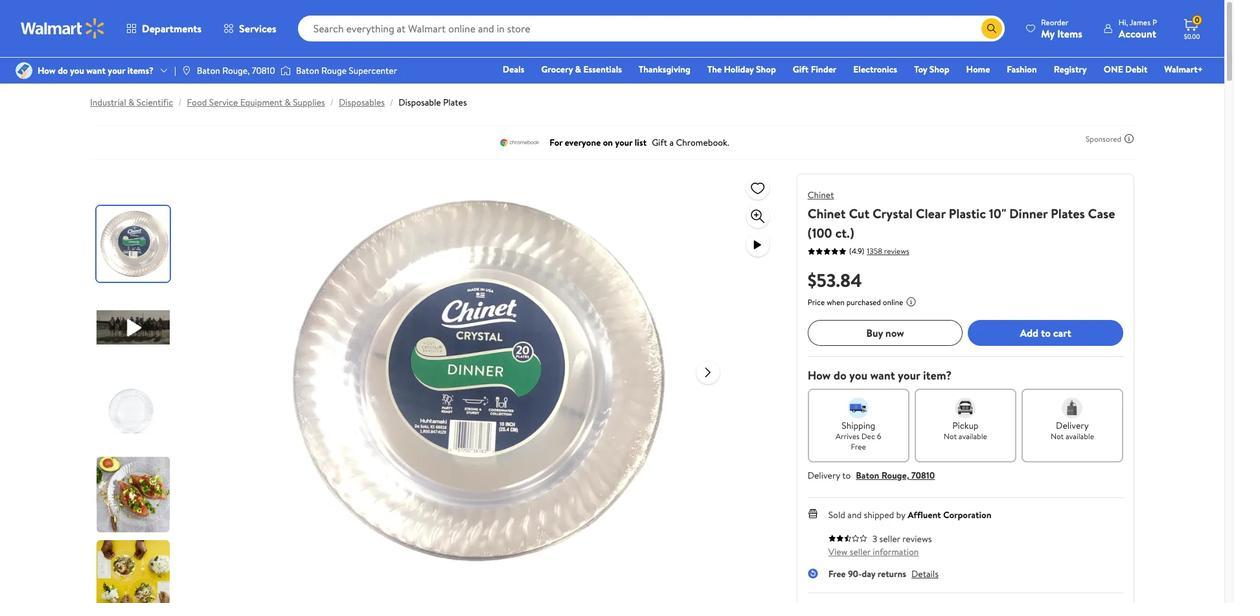 Task type: describe. For each thing, give the bounding box(es) containing it.
one
[[1104, 63, 1124, 76]]

thanksgiving link
[[633, 62, 697, 76]]

electronics
[[854, 63, 898, 76]]

your for items?
[[108, 64, 125, 77]]

|
[[174, 64, 176, 77]]

legal information image
[[906, 297, 917, 307]]

grocery & essentials link
[[536, 62, 628, 76]]

0 horizontal spatial rouge,
[[222, 64, 250, 77]]

service
[[209, 96, 238, 109]]

1 horizontal spatial &
[[285, 96, 291, 109]]

shipping arrives dec 6 free
[[836, 419, 882, 452]]

shipped
[[864, 509, 894, 522]]

by
[[897, 509, 906, 522]]

chinet cut crystal clear plastic 10" dinner plates case (100 ct.) - image 1 of 6 image
[[97, 206, 172, 282]]

fashion link
[[1001, 62, 1043, 76]]

industrial
[[90, 96, 126, 109]]

deals
[[503, 63, 525, 76]]

supplies
[[293, 96, 325, 109]]

how for how do you want your items?
[[38, 64, 56, 77]]

how do you want your items?
[[38, 64, 154, 77]]

departments button
[[115, 13, 213, 44]]

available for pickup
[[959, 431, 988, 442]]

2 horizontal spatial baton
[[856, 469, 880, 482]]

grocery & essentials
[[541, 63, 622, 76]]

delivery not available
[[1051, 419, 1095, 442]]

sponsored
[[1086, 133, 1122, 144]]

chinet cut crystal clear plastic 10" dinner plates case (100 ct.) image
[[271, 174, 686, 588]]

(4.9) 1358 reviews
[[849, 245, 910, 257]]

items?
[[127, 64, 154, 77]]

want for items?
[[86, 64, 106, 77]]

arrives
[[836, 431, 860, 442]]

registry
[[1054, 63, 1087, 76]]

supercenter
[[349, 64, 397, 77]]

2 shop from the left
[[930, 63, 950, 76]]

disposables
[[339, 96, 385, 109]]

holiday
[[724, 63, 754, 76]]

case
[[1088, 205, 1116, 222]]

disposable plates link
[[399, 96, 467, 109]]

free 90-day returns details
[[829, 568, 939, 581]]

debit
[[1126, 63, 1148, 76]]

services
[[239, 21, 276, 36]]

search icon image
[[987, 23, 997, 34]]

sold
[[829, 509, 846, 522]]

the holiday shop
[[708, 63, 776, 76]]

sold and shipped by affluent corporation
[[829, 509, 992, 522]]

1 shop from the left
[[756, 63, 776, 76]]

2 chinet from the top
[[808, 205, 846, 222]]

Walmart Site-Wide search field
[[298, 16, 1005, 41]]

want for item?
[[871, 367, 895, 384]]

free inside shipping arrives dec 6 free
[[851, 441, 866, 452]]

Search search field
[[298, 16, 1005, 41]]

toy shop link
[[909, 62, 956, 76]]

add to favorites list, chinet cut crystal clear plastic 10" dinner plates case (100 ct.) image
[[750, 180, 766, 196]]

to for add
[[1041, 326, 1051, 340]]

day
[[862, 568, 876, 581]]

intent image for shipping image
[[848, 398, 869, 419]]

view seller information
[[829, 546, 919, 559]]

industrial & scientific / food service equipment & supplies / disposables / disposable plates
[[90, 96, 467, 109]]

services button
[[213, 13, 288, 44]]

the
[[708, 63, 722, 76]]

toy
[[915, 63, 928, 76]]

details button
[[912, 568, 939, 581]]

chinet cut crystal clear plastic 10" dinner plates case (100 ct.) - image 4 of 6 image
[[97, 457, 172, 533]]

1358
[[867, 245, 883, 256]]

gift
[[793, 63, 809, 76]]

view
[[829, 546, 848, 559]]

delivery to baton rouge, 70810
[[808, 469, 935, 482]]

item?
[[923, 367, 952, 384]]

my
[[1041, 26, 1055, 41]]

hi, james p account
[[1119, 17, 1157, 41]]

0
[[1195, 14, 1200, 25]]

add to cart
[[1020, 326, 1072, 340]]

walmart+ link
[[1159, 62, 1209, 76]]

chinet cut crystal clear plastic 10" dinner plates case (100 ct.) - image 5 of 6 image
[[97, 540, 172, 603]]

zoom image modal image
[[750, 209, 766, 224]]

not for delivery
[[1051, 431, 1064, 442]]

10"
[[989, 205, 1007, 222]]

baton rouge, 70810 button
[[856, 469, 935, 482]]

departments
[[142, 21, 202, 36]]

registry link
[[1048, 62, 1093, 76]]

$0.00
[[1185, 32, 1200, 41]]

view video image
[[750, 237, 766, 253]]

$53.84
[[808, 268, 862, 293]]

thanksgiving
[[639, 63, 691, 76]]

grocery
[[541, 63, 573, 76]]

& for grocery
[[575, 63, 581, 76]]

delivery for to
[[808, 469, 841, 482]]

you for how do you want your item?
[[850, 367, 868, 384]]

1 vertical spatial free
[[829, 568, 846, 581]]



Task type: locate. For each thing, give the bounding box(es) containing it.
reorder
[[1041, 17, 1069, 28]]

dec
[[862, 431, 875, 442]]

clear search field text image
[[966, 23, 977, 33]]

cart
[[1054, 326, 1072, 340]]

 image right |
[[181, 65, 192, 76]]

3 / from the left
[[390, 96, 394, 109]]

the holiday shop link
[[702, 62, 782, 76]]

buy now
[[867, 326, 904, 340]]

2 available from the left
[[1066, 431, 1095, 442]]

 image for baton rouge supercenter
[[280, 64, 291, 77]]

1 vertical spatial to
[[843, 469, 851, 482]]

you for how do you want your items?
[[70, 64, 84, 77]]

0 horizontal spatial do
[[58, 64, 68, 77]]

deals link
[[497, 62, 530, 76]]

1 horizontal spatial do
[[834, 367, 847, 384]]

rouge
[[321, 64, 347, 77]]

2 not from the left
[[1051, 431, 1064, 442]]

6
[[877, 431, 882, 442]]

reviews down "affluent"
[[903, 533, 932, 546]]

do
[[58, 64, 68, 77], [834, 367, 847, 384]]

not down the intent image for pickup
[[944, 431, 957, 442]]

james
[[1130, 17, 1151, 28]]

delivery for not
[[1056, 419, 1089, 432]]

price
[[808, 297, 825, 308]]

disposable
[[399, 96, 441, 109]]

scientific
[[137, 96, 173, 109]]

 image up the industrial & scientific / food service equipment & supplies / disposables / disposable plates
[[280, 64, 291, 77]]

baton right |
[[197, 64, 220, 77]]

industrial & scientific link
[[90, 96, 173, 109]]

1 horizontal spatial baton
[[296, 64, 319, 77]]

free left the 90-
[[829, 568, 846, 581]]

delivery
[[1056, 419, 1089, 432], [808, 469, 841, 482]]

chinet link
[[808, 189, 834, 202]]

add to cart button
[[968, 320, 1124, 346]]

1 horizontal spatial rouge,
[[882, 469, 909, 482]]

3
[[873, 533, 878, 546]]

1 horizontal spatial how
[[808, 367, 831, 384]]

reviews for (4.9) 1358 reviews
[[884, 245, 910, 256]]

pickup
[[953, 419, 979, 432]]

hi,
[[1119, 17, 1129, 28]]

0 horizontal spatial not
[[944, 431, 957, 442]]

0 horizontal spatial want
[[86, 64, 106, 77]]

1 horizontal spatial not
[[1051, 431, 1064, 442]]

gift finder
[[793, 63, 837, 76]]

food
[[187, 96, 207, 109]]

plastic
[[949, 205, 986, 222]]

0 horizontal spatial plates
[[443, 96, 467, 109]]

1 not from the left
[[944, 431, 957, 442]]

plates left case
[[1051, 205, 1085, 222]]

/ right supplies
[[330, 96, 334, 109]]

1 horizontal spatial  image
[[280, 64, 291, 77]]

want
[[86, 64, 106, 77], [871, 367, 895, 384]]

0 horizontal spatial how
[[38, 64, 56, 77]]

0 horizontal spatial to
[[843, 469, 851, 482]]

0 horizontal spatial free
[[829, 568, 846, 581]]

dinner
[[1010, 205, 1048, 222]]

0 vertical spatial do
[[58, 64, 68, 77]]

1 vertical spatial delivery
[[808, 469, 841, 482]]

0 horizontal spatial baton
[[197, 64, 220, 77]]

reorder my items
[[1041, 17, 1083, 41]]

p
[[1153, 17, 1157, 28]]

baton for baton rouge supercenter
[[296, 64, 319, 77]]

to left cart
[[1041, 326, 1051, 340]]

intent image for pickup image
[[955, 398, 976, 419]]

 image for baton rouge, 70810
[[181, 65, 192, 76]]

delivery down intent image for delivery
[[1056, 419, 1089, 432]]

and
[[848, 509, 862, 522]]

1 horizontal spatial want
[[871, 367, 895, 384]]

chinet up (100
[[808, 189, 834, 202]]

when
[[827, 297, 845, 308]]

not inside "delivery not available"
[[1051, 431, 1064, 442]]

/ left the disposable
[[390, 96, 394, 109]]

0 vertical spatial 70810
[[252, 64, 275, 77]]

baton rouge supercenter
[[296, 64, 397, 77]]

details
[[912, 568, 939, 581]]

available
[[959, 431, 988, 442], [1066, 431, 1095, 442]]

0 horizontal spatial you
[[70, 64, 84, 77]]

0 vertical spatial want
[[86, 64, 106, 77]]

chinet
[[808, 189, 834, 202], [808, 205, 846, 222]]

toy shop
[[915, 63, 950, 76]]

shop right toy at the right
[[930, 63, 950, 76]]

to for delivery
[[843, 469, 851, 482]]

0 vertical spatial how
[[38, 64, 56, 77]]

not down intent image for delivery
[[1051, 431, 1064, 442]]

1 vertical spatial reviews
[[903, 533, 932, 546]]

you up intent image for shipping
[[850, 367, 868, 384]]

available down intent image for delivery
[[1066, 431, 1095, 442]]

0 vertical spatial chinet
[[808, 189, 834, 202]]

reviews right '1358'
[[884, 245, 910, 256]]

0 vertical spatial rouge,
[[222, 64, 250, 77]]

your for item?
[[898, 367, 921, 384]]

1 horizontal spatial free
[[851, 441, 866, 452]]

rouge, up the by
[[882, 469, 909, 482]]

& left supplies
[[285, 96, 291, 109]]

your left items?
[[108, 64, 125, 77]]

do down walmart image
[[58, 64, 68, 77]]

1 vertical spatial plates
[[1051, 205, 1085, 222]]

available for delivery
[[1066, 431, 1095, 442]]

pickup not available
[[944, 419, 988, 442]]

how
[[38, 64, 56, 77], [808, 367, 831, 384]]

0 horizontal spatial  image
[[181, 65, 192, 76]]

plates inside chinet chinet cut crystal clear plastic 10" dinner plates case (100 ct.)
[[1051, 205, 1085, 222]]

/
[[178, 96, 182, 109], [330, 96, 334, 109], [390, 96, 394, 109]]

1 horizontal spatial your
[[898, 367, 921, 384]]

 image
[[16, 62, 32, 79]]

affluent
[[908, 509, 941, 522]]

1 vertical spatial do
[[834, 367, 847, 384]]

seller right 3
[[880, 533, 901, 546]]

want up the industrial
[[86, 64, 106, 77]]

1358 reviews link
[[865, 245, 910, 256]]

do up shipping
[[834, 367, 847, 384]]

baton down dec
[[856, 469, 880, 482]]

food service equipment & supplies link
[[187, 96, 325, 109]]

0 vertical spatial free
[[851, 441, 866, 452]]

account
[[1119, 26, 1157, 41]]

1 vertical spatial your
[[898, 367, 921, 384]]

1 vertical spatial 70810
[[912, 469, 935, 482]]

chinet chinet cut crystal clear plastic 10" dinner plates case (100 ct.)
[[808, 189, 1116, 242]]

shop right holiday
[[756, 63, 776, 76]]

70810 up equipment
[[252, 64, 275, 77]]

chinet cut crystal clear plastic 10" dinner plates case (100 ct.) - image 3 of 6 image
[[97, 373, 172, 449]]

1 chinet from the top
[[808, 189, 834, 202]]

baton left rouge
[[296, 64, 319, 77]]

do for how do you want your items?
[[58, 64, 68, 77]]

0 vertical spatial plates
[[443, 96, 467, 109]]

1 horizontal spatial /
[[330, 96, 334, 109]]

delivery inside "delivery not available"
[[1056, 419, 1089, 432]]

0 horizontal spatial /
[[178, 96, 182, 109]]

plates right the disposable
[[443, 96, 467, 109]]

available down the intent image for pickup
[[959, 431, 988, 442]]

0 vertical spatial delivery
[[1056, 419, 1089, 432]]

walmart+
[[1165, 63, 1203, 76]]

reviews for 3 seller reviews
[[903, 533, 932, 546]]

items
[[1058, 26, 1083, 41]]

one debit link
[[1098, 62, 1154, 76]]

0 vertical spatial reviews
[[884, 245, 910, 256]]

electronics link
[[848, 62, 903, 76]]

buy now button
[[808, 320, 963, 346]]

& right the industrial
[[128, 96, 134, 109]]

baton rouge, 70810
[[197, 64, 275, 77]]

delivery up sold
[[808, 469, 841, 482]]

& right grocery
[[575, 63, 581, 76]]

1 horizontal spatial delivery
[[1056, 419, 1089, 432]]

seller down 2.6667 stars out of 5, based on 3 seller reviews element
[[850, 546, 871, 559]]

0 vertical spatial you
[[70, 64, 84, 77]]

intent image for delivery image
[[1062, 398, 1083, 419]]

essentials
[[584, 63, 622, 76]]

available inside "delivery not available"
[[1066, 431, 1095, 442]]

70810 up "affluent"
[[912, 469, 935, 482]]

1 vertical spatial you
[[850, 367, 868, 384]]

0 vertical spatial to
[[1041, 326, 1051, 340]]

available inside pickup not available
[[959, 431, 988, 442]]

to down arrives
[[843, 469, 851, 482]]

rouge, up service
[[222, 64, 250, 77]]

add
[[1020, 326, 1039, 340]]

1 available from the left
[[959, 431, 988, 442]]

you down walmart image
[[70, 64, 84, 77]]

next media item image
[[700, 365, 716, 380]]

do for how do you want your item?
[[834, 367, 847, 384]]

seller for view
[[850, 546, 871, 559]]

corporation
[[944, 509, 992, 522]]

1 vertical spatial chinet
[[808, 205, 846, 222]]

your left item?
[[898, 367, 921, 384]]

disposables link
[[339, 96, 385, 109]]

baton
[[197, 64, 220, 77], [296, 64, 319, 77], [856, 469, 880, 482]]

1 horizontal spatial to
[[1041, 326, 1051, 340]]

0 horizontal spatial shop
[[756, 63, 776, 76]]

1 vertical spatial how
[[808, 367, 831, 384]]

reviews inside (4.9) 1358 reviews
[[884, 245, 910, 256]]

90-
[[848, 568, 862, 581]]

seller for 3
[[880, 533, 901, 546]]

& for industrial
[[128, 96, 134, 109]]

0 vertical spatial your
[[108, 64, 125, 77]]

free down shipping
[[851, 441, 866, 452]]

1 horizontal spatial you
[[850, 367, 868, 384]]

equipment
[[240, 96, 283, 109]]

1 horizontal spatial plates
[[1051, 205, 1085, 222]]

 image
[[280, 64, 291, 77], [181, 65, 192, 76]]

shipping
[[842, 419, 876, 432]]

1 horizontal spatial available
[[1066, 431, 1095, 442]]

1 / from the left
[[178, 96, 182, 109]]

view seller information link
[[829, 546, 919, 559]]

0 horizontal spatial available
[[959, 431, 988, 442]]

0 horizontal spatial seller
[[850, 546, 871, 559]]

0 horizontal spatial &
[[128, 96, 134, 109]]

0 horizontal spatial delivery
[[808, 469, 841, 482]]

walmart image
[[21, 18, 105, 39]]

2 / from the left
[[330, 96, 334, 109]]

fashion
[[1007, 63, 1037, 76]]

crystal
[[873, 205, 913, 222]]

online
[[883, 297, 904, 308]]

1 vertical spatial want
[[871, 367, 895, 384]]

home link
[[961, 62, 996, 76]]

not
[[944, 431, 957, 442], [1051, 431, 1064, 442]]

clear
[[916, 205, 946, 222]]

ad disclaimer and feedback for skylinedisplayad image
[[1124, 134, 1135, 144]]

1 horizontal spatial seller
[[880, 533, 901, 546]]

0 horizontal spatial your
[[108, 64, 125, 77]]

0 horizontal spatial 70810
[[252, 64, 275, 77]]

chinet down chinet 'link'
[[808, 205, 846, 222]]

one debit
[[1104, 63, 1148, 76]]

2 horizontal spatial &
[[575, 63, 581, 76]]

purchased
[[847, 297, 881, 308]]

not inside pickup not available
[[944, 431, 957, 442]]

1 horizontal spatial shop
[[930, 63, 950, 76]]

/ left food
[[178, 96, 182, 109]]

1 vertical spatial rouge,
[[882, 469, 909, 482]]

&
[[575, 63, 581, 76], [128, 96, 134, 109], [285, 96, 291, 109]]

chinet cut crystal clear plastic 10" dinner plates case (100 ct.) - image 2 of 6 image
[[97, 290, 172, 366]]

want down buy now button
[[871, 367, 895, 384]]

ct.)
[[836, 224, 855, 242]]

2 horizontal spatial /
[[390, 96, 394, 109]]

not for pickup
[[944, 431, 957, 442]]

baton for baton rouge, 70810
[[197, 64, 220, 77]]

your
[[108, 64, 125, 77], [898, 367, 921, 384]]

2.6667 stars out of 5, based on 3 seller reviews element
[[829, 535, 868, 542]]

how for how do you want your item?
[[808, 367, 831, 384]]

1 horizontal spatial 70810
[[912, 469, 935, 482]]

home
[[967, 63, 990, 76]]

0 $0.00
[[1185, 14, 1200, 41]]

to inside button
[[1041, 326, 1051, 340]]

price when purchased online
[[808, 297, 904, 308]]



Task type: vqa. For each thing, say whether or not it's contained in the screenshot.
James
yes



